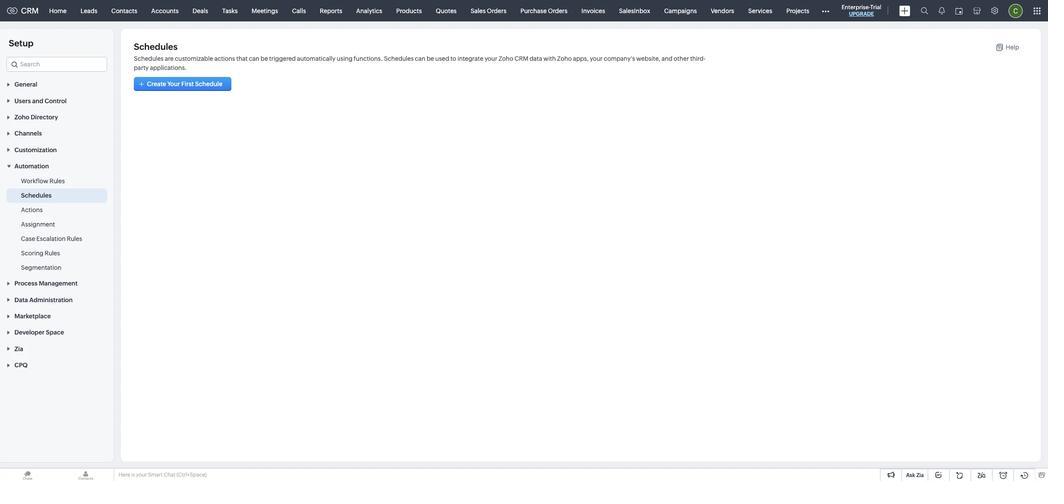 Task type: describe. For each thing, give the bounding box(es) containing it.
general button
[[0, 76, 114, 92]]

marketplace
[[14, 313, 51, 320]]

create your first schedule
[[147, 81, 223, 88]]

2 horizontal spatial zoho
[[557, 55, 572, 62]]

deals
[[193, 7, 208, 14]]

control
[[45, 97, 67, 104]]

profile element
[[1004, 0, 1028, 21]]

channels
[[14, 130, 42, 137]]

leads
[[81, 7, 97, 14]]

crm link
[[7, 6, 39, 15]]

scoring rules
[[21, 250, 60, 257]]

upgrade
[[849, 11, 874, 17]]

reports
[[320, 7, 342, 14]]

tasks link
[[215, 0, 245, 21]]

orders for sales orders
[[487, 7, 507, 14]]

salesinbox
[[619, 7, 651, 14]]

management
[[39, 280, 78, 287]]

help
[[1006, 44, 1020, 51]]

enterprise-trial upgrade
[[842, 4, 882, 17]]

channels button
[[0, 125, 114, 142]]

actions link
[[21, 206, 43, 214]]

data administration button
[[0, 292, 114, 308]]

data administration
[[14, 297, 73, 304]]

case
[[21, 235, 35, 242]]

directory
[[31, 114, 58, 121]]

schedules inside the 'automation' "region"
[[21, 192, 52, 199]]

data
[[14, 297, 28, 304]]

here
[[119, 472, 130, 478]]

invoices link
[[575, 0, 612, 21]]

developer
[[14, 329, 45, 336]]

smart
[[148, 472, 163, 478]]

users and control button
[[0, 92, 114, 109]]

calls
[[292, 7, 306, 14]]

purchase orders link
[[514, 0, 575, 21]]

applications.
[[150, 64, 187, 71]]

search element
[[916, 0, 934, 21]]

process management
[[14, 280, 78, 287]]

0 vertical spatial crm
[[21, 6, 39, 15]]

process
[[14, 280, 37, 287]]

and inside users and control dropdown button
[[32, 97, 43, 104]]

analytics
[[356, 7, 382, 14]]

quotes
[[436, 7, 457, 14]]

escalation
[[36, 235, 66, 242]]

marketplace button
[[0, 308, 114, 324]]

rules for workflow rules
[[50, 178, 65, 185]]

automation
[[14, 163, 49, 170]]

data
[[530, 55, 542, 62]]

2 be from the left
[[427, 55, 434, 62]]

chat
[[164, 472, 176, 478]]

setup
[[9, 38, 33, 48]]

salesinbox link
[[612, 0, 658, 21]]

contacts
[[111, 7, 137, 14]]

1 vertical spatial rules
[[67, 235, 82, 242]]

vendors
[[711, 7, 735, 14]]

administration
[[29, 297, 73, 304]]

integrate
[[458, 55, 484, 62]]

signals element
[[934, 0, 951, 21]]

scoring rules link
[[21, 249, 60, 258]]

apps,
[[573, 55, 589, 62]]

first
[[181, 81, 194, 88]]

workflow rules link
[[21, 177, 65, 186]]

schedule
[[195, 81, 223, 88]]

search image
[[921, 7, 929, 14]]

0 horizontal spatial your
[[136, 472, 147, 478]]

party
[[134, 64, 149, 71]]

general
[[14, 81, 37, 88]]

leads link
[[74, 0, 104, 21]]

services
[[749, 7, 773, 14]]

campaigns
[[665, 7, 697, 14]]

orders for purchase orders
[[548, 7, 568, 14]]

calendar image
[[956, 7, 963, 14]]

other
[[674, 55, 689, 62]]

home
[[49, 7, 67, 14]]

users
[[14, 97, 31, 104]]

create menu element
[[894, 0, 916, 21]]

process management button
[[0, 275, 114, 292]]

accounts
[[151, 7, 179, 14]]

campaigns link
[[658, 0, 704, 21]]

assignment
[[21, 221, 55, 228]]

create menu image
[[900, 5, 911, 16]]



Task type: vqa. For each thing, say whether or not it's contained in the screenshot.
functions.
yes



Task type: locate. For each thing, give the bounding box(es) containing it.
enterprise-
[[842, 4, 871, 11]]

crm
[[21, 6, 39, 15], [515, 55, 529, 62]]

ask
[[907, 473, 916, 479]]

schedules
[[134, 42, 178, 52], [134, 55, 164, 62], [384, 55, 414, 62], [21, 192, 52, 199]]

customizable
[[175, 55, 213, 62]]

products link
[[389, 0, 429, 21]]

automatically
[[297, 55, 336, 62]]

2 horizontal spatial your
[[590, 55, 603, 62]]

schedules up the party
[[134, 55, 164, 62]]

0 horizontal spatial crm
[[21, 6, 39, 15]]

0 horizontal spatial zoho
[[14, 114, 29, 121]]

accounts link
[[144, 0, 186, 21]]

to
[[451, 55, 456, 62]]

2 can from the left
[[415, 55, 426, 62]]

Search text field
[[7, 57, 107, 71]]

0 vertical spatial rules
[[50, 178, 65, 185]]

schedules up "are"
[[134, 42, 178, 52]]

None field
[[7, 57, 107, 72]]

(ctrl+space)
[[177, 472, 207, 478]]

be left the triggered
[[261, 55, 268, 62]]

contacts image
[[58, 469, 113, 481]]

actions
[[214, 55, 235, 62]]

0 vertical spatial and
[[662, 55, 673, 62]]

can left 'used'
[[415, 55, 426, 62]]

here is your smart chat (ctrl+space)
[[119, 472, 207, 478]]

segmentation
[[21, 264, 61, 271]]

workflow
[[21, 178, 48, 185]]

deals link
[[186, 0, 215, 21]]

trial
[[871, 4, 882, 11]]

your right 'apps,'
[[590, 55, 603, 62]]

1 horizontal spatial and
[[662, 55, 673, 62]]

quotes link
[[429, 0, 464, 21]]

0 horizontal spatial orders
[[487, 7, 507, 14]]

and inside the "schedules are customizable actions that can be triggered automatically using functions. schedules can be used to integrate your zoho crm data with zoho apps, your company's website, and other third- party applications."
[[662, 55, 673, 62]]

crm inside the "schedules are customizable actions that can be triggered automatically using functions. schedules can be used to integrate your zoho crm data with zoho apps, your company's website, and other third- party applications."
[[515, 55, 529, 62]]

your
[[167, 81, 180, 88]]

meetings link
[[245, 0, 285, 21]]

crm left data
[[515, 55, 529, 62]]

0 horizontal spatial and
[[32, 97, 43, 104]]

be
[[261, 55, 268, 62], [427, 55, 434, 62]]

your right is
[[136, 472, 147, 478]]

1 horizontal spatial zoho
[[499, 55, 514, 62]]

ask zia
[[907, 473, 924, 479]]

zoho inside dropdown button
[[14, 114, 29, 121]]

1 can from the left
[[249, 55, 259, 62]]

0 horizontal spatial be
[[261, 55, 268, 62]]

meetings
[[252, 7, 278, 14]]

can right the that
[[249, 55, 259, 62]]

zia up cpq on the bottom left of the page
[[14, 346, 23, 353]]

schedules link
[[21, 191, 52, 200]]

customization
[[14, 146, 57, 153]]

services link
[[742, 0, 780, 21]]

automation region
[[0, 174, 114, 275]]

create your first schedule button
[[134, 77, 231, 91]]

1 horizontal spatial orders
[[548, 7, 568, 14]]

is
[[131, 472, 135, 478]]

space
[[46, 329, 64, 336]]

crm left home link
[[21, 6, 39, 15]]

company's
[[604, 55, 635, 62]]

rules down case escalation rules on the left
[[45, 250, 60, 257]]

zia button
[[0, 341, 114, 357]]

0 horizontal spatial zia
[[14, 346, 23, 353]]

vendors link
[[704, 0, 742, 21]]

your right integrate
[[485, 55, 498, 62]]

reports link
[[313, 0, 349, 21]]

1 vertical spatial crm
[[515, 55, 529, 62]]

with
[[544, 55, 556, 62]]

case escalation rules
[[21, 235, 82, 242]]

workflow rules
[[21, 178, 65, 185]]

zoho down users
[[14, 114, 29, 121]]

zia
[[14, 346, 23, 353], [917, 473, 924, 479]]

developer space button
[[0, 324, 114, 341]]

schedules down workflow
[[21, 192, 52, 199]]

schedules are customizable actions that can be triggered automatically using functions. schedules can be used to integrate your zoho crm data with zoho apps, your company's website, and other third- party applications.
[[134, 55, 706, 71]]

0 horizontal spatial can
[[249, 55, 259, 62]]

triggered
[[269, 55, 296, 62]]

functions.
[[354, 55, 383, 62]]

tasks
[[222, 7, 238, 14]]

projects
[[787, 7, 810, 14]]

profile image
[[1009, 4, 1023, 18]]

cpq
[[14, 362, 28, 369]]

customization button
[[0, 142, 114, 158]]

case escalation rules link
[[21, 235, 82, 243]]

1 vertical spatial and
[[32, 97, 43, 104]]

rules right escalation
[[67, 235, 82, 242]]

schedules right functions.
[[384, 55, 414, 62]]

actions
[[21, 207, 43, 214]]

zoho left data
[[499, 55, 514, 62]]

users and control
[[14, 97, 67, 104]]

2 orders from the left
[[548, 7, 568, 14]]

Other Modules field
[[817, 4, 836, 18]]

zia inside dropdown button
[[14, 346, 23, 353]]

and left other
[[662, 55, 673, 62]]

sales
[[471, 7, 486, 14]]

zoho directory button
[[0, 109, 114, 125]]

sales orders link
[[464, 0, 514, 21]]

rules
[[50, 178, 65, 185], [67, 235, 82, 242], [45, 250, 60, 257]]

rules down automation dropdown button
[[50, 178, 65, 185]]

1 horizontal spatial your
[[485, 55, 498, 62]]

projects link
[[780, 0, 817, 21]]

1 horizontal spatial can
[[415, 55, 426, 62]]

orders right sales
[[487, 7, 507, 14]]

be left 'used'
[[427, 55, 434, 62]]

website,
[[637, 55, 661, 62]]

1 horizontal spatial zia
[[917, 473, 924, 479]]

third-
[[691, 55, 706, 62]]

orders right purchase
[[548, 7, 568, 14]]

1 horizontal spatial crm
[[515, 55, 529, 62]]

used
[[435, 55, 449, 62]]

that
[[236, 55, 248, 62]]

zoho
[[499, 55, 514, 62], [557, 55, 572, 62], [14, 114, 29, 121]]

1 be from the left
[[261, 55, 268, 62]]

sales orders
[[471, 7, 507, 14]]

zia right the ask
[[917, 473, 924, 479]]

2 vertical spatial rules
[[45, 250, 60, 257]]

purchase orders
[[521, 7, 568, 14]]

purchase
[[521, 7, 547, 14]]

zoho right with
[[557, 55, 572, 62]]

are
[[165, 55, 174, 62]]

your
[[485, 55, 498, 62], [590, 55, 603, 62], [136, 472, 147, 478]]

invoices
[[582, 7, 605, 14]]

0 vertical spatial zia
[[14, 346, 23, 353]]

1 horizontal spatial be
[[427, 55, 434, 62]]

automation button
[[0, 158, 114, 174]]

and right users
[[32, 97, 43, 104]]

signals image
[[939, 7, 945, 14]]

1 orders from the left
[[487, 7, 507, 14]]

assignment link
[[21, 220, 55, 229]]

zoho directory
[[14, 114, 58, 121]]

developer space
[[14, 329, 64, 336]]

1 vertical spatial zia
[[917, 473, 924, 479]]

home link
[[42, 0, 74, 21]]

rules for scoring rules
[[45, 250, 60, 257]]

chats image
[[0, 469, 55, 481]]



